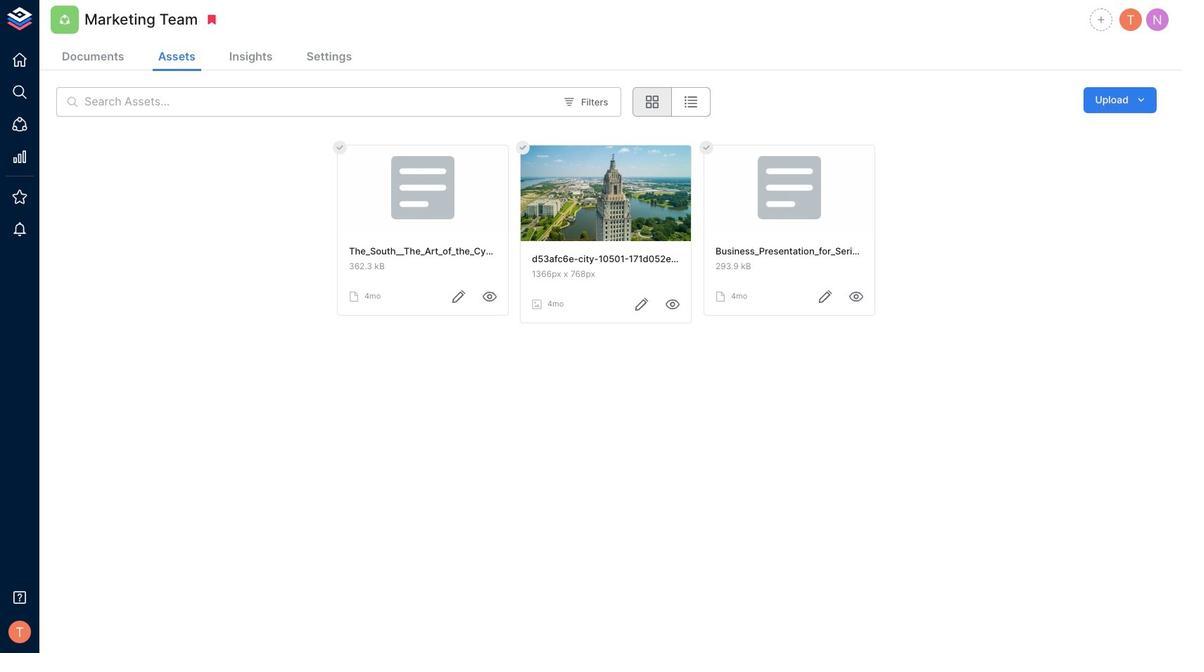Task type: locate. For each thing, give the bounding box(es) containing it.
group
[[633, 87, 711, 117]]



Task type: describe. For each thing, give the bounding box(es) containing it.
remove bookmark image
[[206, 13, 218, 26]]

Search Assets... text field
[[84, 87, 555, 117]]



Task type: vqa. For each thing, say whether or not it's contained in the screenshot.
Sound On icon
no



